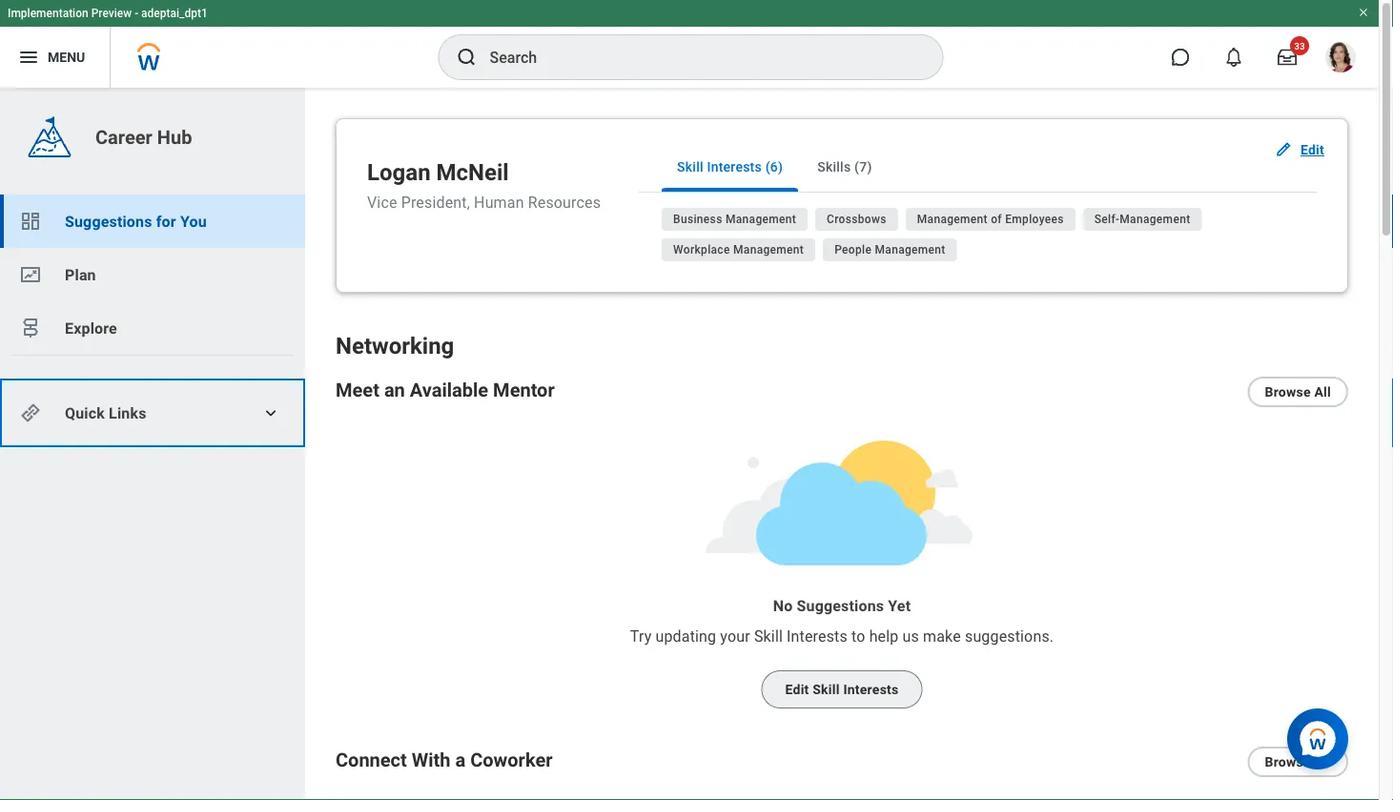 Task type: vqa. For each thing, say whether or not it's contained in the screenshot.
the bottom Edit
yes



Task type: describe. For each thing, give the bounding box(es) containing it.
profile logan mcneil image
[[1326, 42, 1356, 76]]

no suggestions yet
[[773, 597, 911, 615]]

plan
[[65, 266, 96, 284]]

management of employees
[[917, 213, 1064, 226]]

1 horizontal spatial suggestions
[[797, 597, 884, 615]]

skill inside button
[[677, 159, 704, 175]]

skill interests (6) button
[[662, 142, 798, 192]]

try updating your skill interests to help us make suggestions.
[[630, 627, 1054, 645]]

make
[[923, 627, 961, 645]]

(6)
[[766, 159, 783, 175]]

33 button
[[1267, 36, 1309, 78]]

timeline milestone image
[[19, 317, 42, 340]]

quick links element
[[19, 394, 290, 432]]

management for business management
[[726, 213, 796, 226]]

of
[[991, 213, 1002, 226]]

a
[[455, 749, 466, 771]]

quick links
[[65, 404, 146, 422]]

plan link
[[0, 248, 305, 301]]

edit button
[[1267, 131, 1336, 169]]

suggestions for you link
[[0, 195, 305, 248]]

search image
[[455, 46, 478, 69]]

interests inside 'button'
[[844, 682, 899, 697]]

us
[[903, 627, 919, 645]]

edit image
[[1274, 140, 1293, 159]]

business management
[[673, 213, 796, 226]]

crossbows
[[827, 213, 887, 226]]

logan mcneil vice president, human resources
[[367, 159, 601, 211]]

skill interests (6)
[[677, 159, 783, 175]]

self-
[[1095, 213, 1120, 226]]

chevron down small image
[[261, 403, 280, 423]]

preview
[[91, 7, 132, 20]]

implementation
[[8, 7, 88, 20]]

workplace management
[[673, 243, 804, 257]]

suggestions.
[[965, 627, 1054, 645]]

browse for meet an available mentor
[[1265, 384, 1311, 400]]

menu
[[48, 49, 85, 65]]

links
[[109, 404, 146, 422]]

explore
[[65, 319, 117, 337]]

0 vertical spatial suggestions
[[65, 212, 152, 230]]

management for workplace management
[[733, 243, 804, 257]]

president,
[[401, 193, 470, 211]]

people management
[[835, 243, 946, 257]]

menu banner
[[0, 0, 1379, 88]]

dashboard image
[[19, 210, 42, 233]]

implementation preview -   adeptai_dpt1
[[8, 7, 208, 20]]

skills (7)
[[818, 159, 872, 175]]

interests inside button
[[707, 159, 762, 175]]

no
[[773, 597, 793, 615]]

browse all link for meet an available mentor
[[1248, 377, 1349, 407]]

yet
[[888, 597, 911, 615]]

close environment banner image
[[1358, 7, 1370, 18]]

browse all for connect with a coworker
[[1265, 754, 1331, 770]]

edit skill interests button
[[762, 671, 923, 709]]

(7)
[[855, 159, 872, 175]]

1 vertical spatial interests
[[787, 627, 848, 645]]

with
[[412, 749, 451, 771]]



Task type: locate. For each thing, give the bounding box(es) containing it.
menu button
[[0, 27, 110, 88]]

justify image
[[17, 46, 40, 69]]

coworker
[[470, 749, 553, 771]]

explore link
[[0, 301, 305, 355]]

meet
[[336, 379, 379, 401]]

skill up 'business'
[[677, 159, 704, 175]]

resources
[[528, 193, 601, 211]]

0 vertical spatial edit
[[1301, 142, 1325, 158]]

0 horizontal spatial edit
[[785, 682, 809, 697]]

you
[[180, 212, 207, 230]]

0 vertical spatial skill
[[677, 159, 704, 175]]

suggestions left for
[[65, 212, 152, 230]]

your
[[720, 627, 750, 645]]

1 horizontal spatial edit
[[1301, 142, 1325, 158]]

business
[[673, 213, 723, 226]]

edit right edit icon
[[1301, 142, 1325, 158]]

skills (7) button
[[802, 142, 888, 192]]

2 vertical spatial interests
[[844, 682, 899, 697]]

edit inside 'button'
[[785, 682, 809, 697]]

browse for connect with a coworker
[[1265, 754, 1311, 770]]

interests left (6)
[[707, 159, 762, 175]]

edit down the try updating your skill interests to help us make suggestions.
[[785, 682, 809, 697]]

all
[[1315, 384, 1331, 400], [1315, 754, 1331, 770]]

adeptai_dpt1
[[141, 7, 208, 20]]

1 all from the top
[[1315, 384, 1331, 400]]

self-management
[[1095, 213, 1191, 226]]

1 browse all from the top
[[1265, 384, 1331, 400]]

list
[[0, 195, 305, 355]]

suggestions up the try updating your skill interests to help us make suggestions.
[[797, 597, 884, 615]]

an
[[384, 379, 405, 401]]

interests down no suggestions yet
[[787, 627, 848, 645]]

skill inside 'button'
[[813, 682, 840, 697]]

logan
[[367, 159, 431, 186]]

mentor
[[493, 379, 555, 401]]

skill right 'your' on the bottom right of the page
[[754, 627, 783, 645]]

skill down the try updating your skill interests to help us make suggestions.
[[813, 682, 840, 697]]

management
[[726, 213, 796, 226], [917, 213, 988, 226], [1120, 213, 1191, 226], [733, 243, 804, 257], [875, 243, 946, 257]]

connect with a coworker
[[336, 749, 553, 771]]

tab list containing skill interests (6)
[[639, 142, 1317, 193]]

link image
[[19, 402, 42, 424]]

1 vertical spatial browse all
[[1265, 754, 1331, 770]]

career hub
[[95, 126, 192, 148]]

edit
[[1301, 142, 1325, 158], [785, 682, 809, 697]]

1 vertical spatial edit
[[785, 682, 809, 697]]

2 browse all from the top
[[1265, 754, 1331, 770]]

-
[[135, 7, 138, 20]]

suggestions for you
[[65, 212, 207, 230]]

list containing suggestions for you
[[0, 195, 305, 355]]

hub
[[157, 126, 192, 148]]

interests down to
[[844, 682, 899, 697]]

0 vertical spatial interests
[[707, 159, 762, 175]]

1 vertical spatial all
[[1315, 754, 1331, 770]]

to
[[852, 627, 866, 645]]

meet an available mentor
[[336, 379, 555, 401]]

connect
[[336, 749, 407, 771]]

updating
[[656, 627, 716, 645]]

Search Workday  search field
[[490, 36, 904, 78]]

help
[[869, 627, 899, 645]]

browse all
[[1265, 384, 1331, 400], [1265, 754, 1331, 770]]

career
[[95, 126, 152, 148]]

2 browse from the top
[[1265, 754, 1311, 770]]

all for connect with a coworker
[[1315, 754, 1331, 770]]

edit inside button
[[1301, 142, 1325, 158]]

browse all link for connect with a coworker
[[1248, 747, 1349, 777]]

33
[[1294, 40, 1305, 52]]

0 vertical spatial all
[[1315, 384, 1331, 400]]

1 vertical spatial browse
[[1265, 754, 1311, 770]]

available
[[410, 379, 488, 401]]

browse all link
[[1248, 377, 1349, 407], [1248, 747, 1349, 777]]

0 horizontal spatial suggestions
[[65, 212, 152, 230]]

try
[[630, 627, 652, 645]]

onboarding home image
[[19, 263, 42, 286]]

0 vertical spatial browse
[[1265, 384, 1311, 400]]

notifications large image
[[1225, 48, 1244, 67]]

1 vertical spatial browse all link
[[1248, 747, 1349, 777]]

skills
[[818, 159, 851, 175]]

all for meet an available mentor
[[1315, 384, 1331, 400]]

employees
[[1005, 213, 1064, 226]]

networking
[[336, 332, 454, 360]]

edit for edit skill interests
[[785, 682, 809, 697]]

1 vertical spatial suggestions
[[797, 597, 884, 615]]

interests
[[707, 159, 762, 175], [787, 627, 848, 645], [844, 682, 899, 697]]

management for self-management
[[1120, 213, 1191, 226]]

2 browse all link from the top
[[1248, 747, 1349, 777]]

2 horizontal spatial skill
[[813, 682, 840, 697]]

2 all from the top
[[1315, 754, 1331, 770]]

0 horizontal spatial skill
[[677, 159, 704, 175]]

vice
[[367, 193, 397, 211]]

people
[[835, 243, 872, 257]]

suggestions
[[65, 212, 152, 230], [797, 597, 884, 615]]

mcneil
[[436, 159, 509, 186]]

edit skill interests
[[785, 682, 899, 697]]

skill
[[677, 159, 704, 175], [754, 627, 783, 645], [813, 682, 840, 697]]

workplace
[[673, 243, 730, 257]]

tab list
[[639, 142, 1317, 193]]

management for people management
[[875, 243, 946, 257]]

1 vertical spatial skill
[[754, 627, 783, 645]]

human
[[474, 193, 524, 211]]

2 vertical spatial skill
[[813, 682, 840, 697]]

quick
[[65, 404, 105, 422]]

1 horizontal spatial skill
[[754, 627, 783, 645]]

browse
[[1265, 384, 1311, 400], [1265, 754, 1311, 770]]

1 browse from the top
[[1265, 384, 1311, 400]]

0 vertical spatial browse all link
[[1248, 377, 1349, 407]]

for
[[156, 212, 176, 230]]

inbox large image
[[1278, 48, 1297, 67]]

edit for edit
[[1301, 142, 1325, 158]]

browse all for meet an available mentor
[[1265, 384, 1331, 400]]

0 vertical spatial browse all
[[1265, 384, 1331, 400]]

1 browse all link from the top
[[1248, 377, 1349, 407]]



